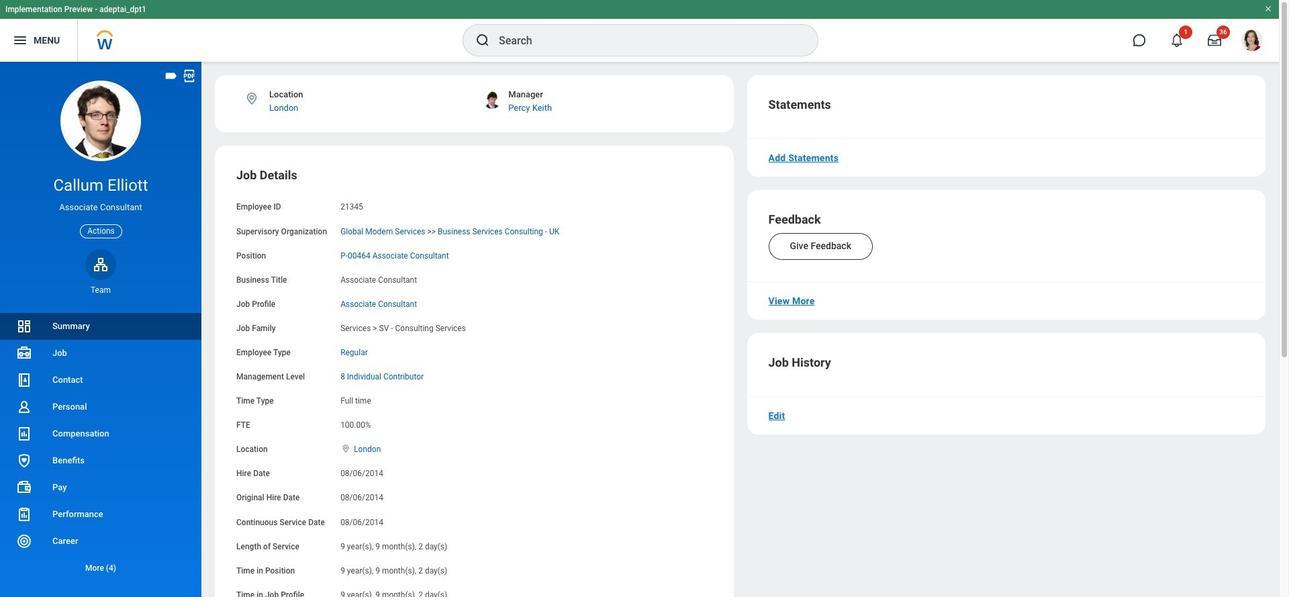 Task type: describe. For each thing, give the bounding box(es) containing it.
compensation image
[[16, 426, 32, 442]]

location image
[[244, 91, 259, 106]]

summary image
[[16, 318, 32, 334]]

view team image
[[93, 256, 109, 273]]

profile logan mcneil image
[[1242, 30, 1263, 54]]

notifications large image
[[1171, 34, 1184, 47]]

view printable version (pdf) image
[[182, 69, 197, 83]]

full time element
[[341, 394, 371, 406]]

navigation pane region
[[0, 62, 201, 597]]

job image
[[16, 345, 32, 361]]

justify image
[[12, 32, 28, 48]]

inbox large image
[[1208, 34, 1222, 47]]



Task type: locate. For each thing, give the bounding box(es) containing it.
personal image
[[16, 399, 32, 415]]

pay image
[[16, 480, 32, 496]]

contact image
[[16, 372, 32, 388]]

Search Workday  search field
[[499, 26, 790, 55]]

group
[[236, 168, 712, 597]]

performance image
[[16, 506, 32, 522]]

list
[[0, 313, 201, 582]]

banner
[[0, 0, 1279, 62]]

career image
[[16, 533, 32, 549]]

team callum elliott element
[[85, 285, 116, 295]]

location image
[[341, 444, 351, 454]]

search image
[[475, 32, 491, 48]]

benefits image
[[16, 453, 32, 469]]

tag image
[[164, 69, 179, 83]]

close environment banner image
[[1265, 5, 1273, 13]]



Task type: vqa. For each thing, say whether or not it's contained in the screenshot.
middle Organization
no



